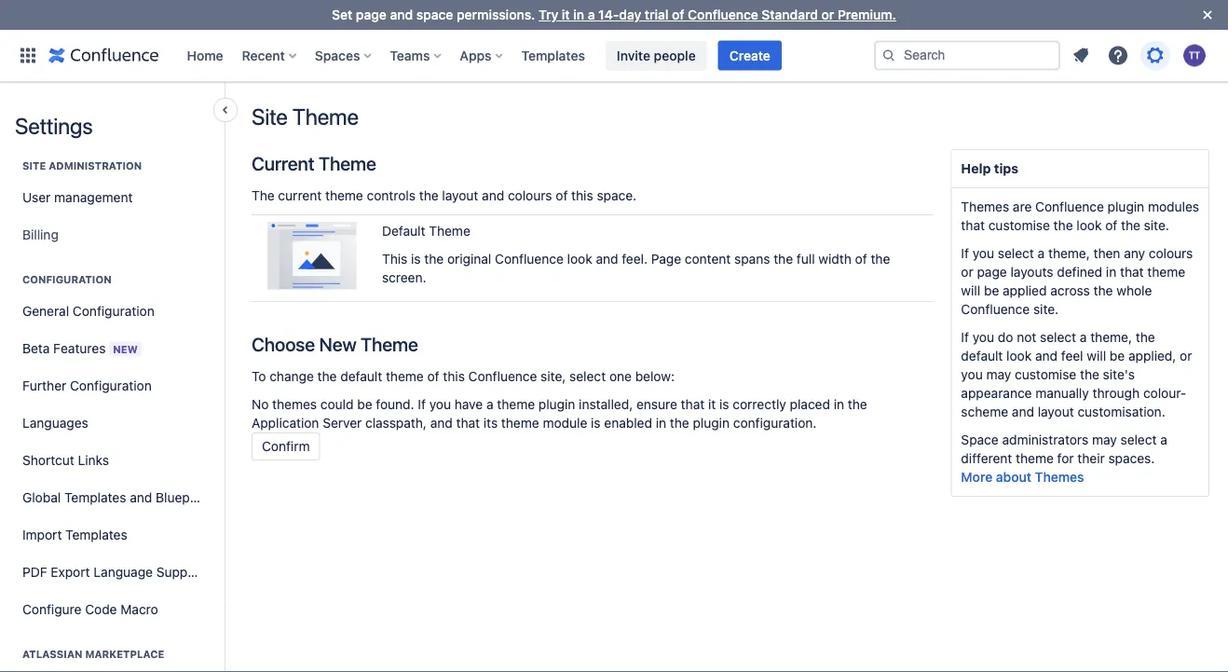 Task type: describe. For each thing, give the bounding box(es) containing it.
import
[[22, 527, 62, 542]]

themes inside space administrators may select a different theme for their spaces. more about themes
[[1035, 469, 1085, 485]]

a inside the "no themes could be found. if you have a theme plugin installed, ensure that it is correctly placed in the application server classpath, and that its theme module is enabled in the plugin configuration."
[[487, 397, 494, 412]]

to change the default theme of this confluence site, select one below:
[[252, 369, 675, 384]]

the up default theme
[[419, 188, 439, 203]]

site administration group
[[15, 140, 209, 259]]

configuration.
[[733, 415, 817, 431]]

space administrators may select a different theme for their spaces. more about themes
[[961, 432, 1168, 485]]

administration
[[49, 160, 142, 172]]

atlassian marketplace
[[22, 648, 164, 660]]

not
[[1017, 329, 1037, 345]]

atlassian marketplace group
[[15, 628, 209, 672]]

in left 14-
[[574, 7, 584, 22]]

global
[[22, 490, 61, 505]]

no themes could be found. if you have a theme plugin installed, ensure that it is correctly placed in the application server classpath, and that its theme module is enabled in the plugin configuration.
[[252, 397, 868, 431]]

or for set page and space permissions. try it in a 14-day trial of confluence standard or premium.
[[822, 7, 835, 22]]

the up could
[[318, 369, 337, 384]]

new
[[113, 343, 138, 355]]

atlassian
[[22, 648, 83, 660]]

that inside themes are confluence plugin modules that customise the look of the site.
[[961, 218, 985, 233]]

templates for global templates and blueprints
[[64, 490, 126, 505]]

found.
[[376, 397, 414, 412]]

current
[[278, 188, 322, 203]]

feel.
[[622, 251, 648, 267]]

about
[[996, 469, 1032, 485]]

be inside if you do not select a theme, the default look and feel will be applied, or you may customise the site's appearance manually through colour- scheme and layout customisation.
[[1110, 348, 1125, 364]]

a inside space administrators may select a different theme for their spaces. more about themes
[[1161, 432, 1168, 447]]

a inside if you do not select a theme, the default look and feel will be applied, or you may customise the site's appearance manually through colour- scheme and layout customisation.
[[1080, 329, 1087, 345]]

space
[[961, 432, 999, 447]]

settings
[[15, 113, 93, 139]]

confluence inside themes are confluence plugin modules that customise the look of the site.
[[1036, 199, 1104, 214]]

classpath,
[[365, 415, 427, 431]]

templates link
[[516, 41, 591, 70]]

0 horizontal spatial this
[[443, 369, 465, 384]]

tips
[[994, 161, 1019, 176]]

the down ensure
[[670, 415, 689, 431]]

if you select a theme, then any colours or page layouts defined in that theme will be applied across the whole confluence site.
[[961, 246, 1193, 317]]

their
[[1078, 451, 1105, 466]]

whole
[[1117, 283, 1152, 298]]

1 vertical spatial plugin
[[539, 397, 575, 412]]

its
[[484, 415, 498, 431]]

change
[[270, 369, 314, 384]]

recent button
[[236, 41, 304, 70]]

general configuration link
[[15, 293, 209, 330]]

theme up 'its'
[[497, 397, 535, 412]]

controls
[[367, 188, 416, 203]]

marketplace
[[85, 648, 164, 660]]

shortcut
[[22, 453, 74, 468]]

will inside if you do not select a theme, the default look and feel will be applied, or you may customise the site's appearance manually through colour- scheme and layout customisation.
[[1087, 348, 1107, 364]]

themes inside themes are confluence plugin modules that customise the look of the site.
[[961, 199, 1010, 214]]

themes
[[272, 397, 317, 412]]

or for if you do not select a theme, the default look and feel will be applied, or you may customise the site's appearance manually through colour- scheme and layout customisation.
[[1180, 348, 1193, 364]]

be inside the "no themes could be found. if you have a theme plugin installed, ensure that it is correctly placed in the application server classpath, and that its theme module is enabled in the plugin configuration."
[[357, 397, 372, 412]]

space
[[416, 7, 453, 22]]

banner containing home
[[0, 29, 1229, 82]]

look inside this is the original confluence look and feel. page content spans the full width of the screen.
[[567, 251, 593, 267]]

the current theme controls the layout and colours of this space.
[[252, 188, 637, 203]]

0 vertical spatial it
[[562, 7, 570, 22]]

Search field
[[874, 41, 1061, 70]]

spans
[[735, 251, 770, 267]]

0 vertical spatial layout
[[442, 188, 479, 203]]

pdf
[[22, 564, 47, 580]]

settings icon image
[[1145, 44, 1167, 67]]

of inside this is the original confluence look and feel. page content spans the full width of the screen.
[[855, 251, 867, 267]]

are
[[1013, 199, 1032, 214]]

the up defined
[[1054, 218, 1073, 233]]

help icon image
[[1107, 44, 1130, 67]]

0 vertical spatial page
[[356, 7, 387, 22]]

applied
[[1003, 283, 1047, 298]]

and inside this is the original confluence look and feel. page content spans the full width of the screen.
[[596, 251, 618, 267]]

configure
[[22, 602, 82, 617]]

default theme
[[382, 223, 471, 239]]

more about themes button
[[961, 468, 1085, 487]]

and down appearance
[[1012, 404, 1035, 419]]

links
[[78, 453, 109, 468]]

theme for site theme
[[292, 103, 359, 130]]

select inside if you select a theme, then any colours or page layouts defined in that theme will be applied across the whole confluence site.
[[998, 246, 1035, 261]]

configuration for general
[[73, 303, 154, 319]]

select inside space administrators may select a different theme for their spaces. more about themes
[[1121, 432, 1157, 447]]

create link
[[718, 41, 782, 70]]

page
[[651, 251, 681, 267]]

in down ensure
[[656, 415, 667, 431]]

2 horizontal spatial is
[[720, 397, 729, 412]]

day
[[619, 7, 641, 22]]

may inside if you do not select a theme, the default look and feel will be applied, or you may customise the site's appearance manually through colour- scheme and layout customisation.
[[987, 367, 1012, 382]]

you inside the "no themes could be found. if you have a theme plugin installed, ensure that it is correctly placed in the application server classpath, and that its theme module is enabled in the plugin configuration."
[[429, 397, 451, 412]]

teams button
[[384, 41, 449, 70]]

will inside if you select a theme, then any colours or page layouts defined in that theme will be applied across the whole confluence site.
[[961, 283, 981, 298]]

or inside if you select a theme, then any colours or page layouts defined in that theme will be applied across the whole confluence site.
[[961, 264, 974, 280]]

site's
[[1103, 367, 1135, 382]]

trial
[[645, 7, 669, 22]]

confluence up create at the top of page
[[688, 7, 759, 22]]

you left do
[[973, 329, 995, 345]]

confluence up have
[[469, 369, 537, 384]]

user management
[[22, 190, 133, 205]]

theme inside if you select a theme, then any colours or page layouts defined in that theme will be applied across the whole confluence site.
[[1148, 264, 1186, 280]]

try
[[539, 7, 559, 22]]

code
[[85, 602, 117, 617]]

it inside the "no themes could be found. if you have a theme plugin installed, ensure that it is correctly placed in the application server classpath, and that its theme module is enabled in the plugin configuration."
[[708, 397, 716, 412]]

features
[[53, 340, 106, 356]]

user management link
[[15, 179, 209, 216]]

set
[[332, 7, 353, 22]]

templates inside global element
[[522, 48, 585, 63]]

notification icon image
[[1070, 44, 1092, 67]]

colours for current theme
[[508, 188, 552, 203]]

the up any
[[1121, 218, 1141, 233]]

scheme
[[961, 404, 1009, 419]]

shortcut links link
[[15, 442, 209, 479]]

look inside themes are confluence plugin modules that customise the look of the site.
[[1077, 218, 1102, 233]]

the right width
[[871, 251, 890, 267]]

if you do not select a theme, the default look and feel will be applied, or you may customise the site's appearance manually through colour- scheme and layout customisation.
[[961, 329, 1193, 419]]

1 horizontal spatial is
[[591, 415, 601, 431]]

choose new theme
[[252, 333, 418, 355]]

site for site administration
[[22, 160, 46, 172]]

of inside themes are confluence plugin modules that customise the look of the site.
[[1106, 218, 1118, 233]]

configure code macro
[[22, 602, 158, 617]]

be inside if you select a theme, then any colours or page layouts defined in that theme will be applied across the whole confluence site.
[[984, 283, 999, 298]]

people
[[654, 48, 696, 63]]

configure code macro link
[[15, 591, 209, 628]]

site theme
[[252, 103, 359, 130]]

could
[[321, 397, 354, 412]]

languages link
[[15, 405, 209, 442]]

that down have
[[456, 415, 480, 431]]

standard
[[762, 7, 818, 22]]

different
[[961, 451, 1013, 466]]

a left 14-
[[588, 7, 595, 22]]

invite
[[617, 48, 651, 63]]

through
[[1093, 385, 1140, 401]]

that inside if you select a theme, then any colours or page layouts defined in that theme will be applied across the whole confluence site.
[[1120, 264, 1144, 280]]

apps button
[[454, 41, 510, 70]]

your profile and preferences image
[[1184, 44, 1206, 67]]

blueprints
[[156, 490, 217, 505]]

this
[[382, 251, 408, 267]]

below:
[[635, 369, 675, 384]]

apps
[[460, 48, 492, 63]]



Task type: locate. For each thing, give the bounding box(es) containing it.
0 vertical spatial may
[[987, 367, 1012, 382]]

site. down modules
[[1144, 218, 1170, 233]]

in right placed
[[834, 397, 845, 412]]

1 vertical spatial page
[[977, 264, 1007, 280]]

theme up "original"
[[429, 223, 471, 239]]

may inside space administrators may select a different theme for their spaces. more about themes
[[1092, 432, 1117, 447]]

and
[[390, 7, 413, 22], [482, 188, 504, 203], [596, 251, 618, 267], [1036, 348, 1058, 364], [1012, 404, 1035, 419], [430, 415, 453, 431], [130, 490, 152, 505]]

1 vertical spatial look
[[567, 251, 593, 267]]

layout up default theme
[[442, 188, 479, 203]]

theme, inside if you select a theme, then any colours or page layouts defined in that theme will be applied across the whole confluence site.
[[1049, 246, 1090, 261]]

a up the feel
[[1080, 329, 1087, 345]]

0 vertical spatial customise
[[989, 218, 1050, 233]]

theme for default theme
[[429, 223, 471, 239]]

and inside the "no themes could be found. if you have a theme plugin installed, ensure that it is correctly placed in the application server classpath, and that its theme module is enabled in the plugin configuration."
[[430, 415, 453, 431]]

if for if you do not select a theme, the default look and feel will be applied, or you may customise the site's appearance manually through colour- scheme and layout customisation.
[[961, 329, 969, 345]]

1 horizontal spatial plugin
[[693, 415, 730, 431]]

1 vertical spatial it
[[708, 397, 716, 412]]

themes
[[961, 199, 1010, 214], [1035, 469, 1085, 485]]

you down 'help tips'
[[973, 246, 995, 261]]

theme up whole
[[1148, 264, 1186, 280]]

1 horizontal spatial be
[[984, 283, 999, 298]]

2 horizontal spatial or
[[1180, 348, 1193, 364]]

and left the feel
[[1036, 348, 1058, 364]]

0 horizontal spatial site
[[22, 160, 46, 172]]

will left applied
[[961, 283, 981, 298]]

default inside if you do not select a theme, the default look and feel will be applied, or you may customise the site's appearance manually through colour- scheme and layout customisation.
[[961, 348, 1003, 364]]

choose
[[252, 333, 315, 355]]

configuration up general
[[22, 274, 112, 286]]

this left the space.
[[572, 188, 593, 203]]

try it in a 14-day trial of confluence standard or premium. link
[[539, 7, 897, 22]]

appswitcher icon image
[[17, 44, 39, 67]]

themes down for
[[1035, 469, 1085, 485]]

site for site theme
[[252, 103, 288, 130]]

or left layouts
[[961, 264, 974, 280]]

1 horizontal spatial theme,
[[1091, 329, 1132, 345]]

a
[[588, 7, 595, 22], [1038, 246, 1045, 261], [1080, 329, 1087, 345], [487, 397, 494, 412], [1161, 432, 1168, 447]]

site. down applied
[[1034, 302, 1059, 317]]

1 horizontal spatial or
[[961, 264, 974, 280]]

general configuration
[[22, 303, 154, 319]]

2 vertical spatial configuration
[[70, 378, 152, 393]]

default
[[961, 348, 1003, 364], [340, 369, 382, 384]]

layout inside if you do not select a theme, the default look and feel will be applied, or you may customise the site's appearance manually through colour- scheme and layout customisation.
[[1038, 404, 1074, 419]]

invite people
[[617, 48, 696, 63]]

1 vertical spatial default
[[340, 369, 382, 384]]

content
[[685, 251, 731, 267]]

that up whole
[[1120, 264, 1144, 280]]

0 vertical spatial templates
[[522, 48, 585, 63]]

1 horizontal spatial site.
[[1144, 218, 1170, 233]]

1 vertical spatial templates
[[64, 490, 126, 505]]

if left do
[[961, 329, 969, 345]]

invite people button
[[606, 41, 707, 70]]

beta
[[22, 340, 50, 356]]

export
[[51, 564, 90, 580]]

if inside if you select a theme, then any colours or page layouts defined in that theme will be applied across the whole confluence site.
[[961, 246, 969, 261]]

0 horizontal spatial theme,
[[1049, 246, 1090, 261]]

2 vertical spatial be
[[357, 397, 372, 412]]

or
[[822, 7, 835, 22], [961, 264, 974, 280], [1180, 348, 1193, 364]]

global element
[[11, 29, 871, 82]]

macro
[[121, 602, 158, 617]]

colours for themes are confluence plugin modules that customise the look of the site.
[[1149, 246, 1193, 261]]

select up layouts
[[998, 246, 1035, 261]]

0 vertical spatial plugin
[[1108, 199, 1145, 214]]

the left full
[[774, 251, 793, 267]]

banner
[[0, 29, 1229, 82]]

if down help
[[961, 246, 969, 261]]

for
[[1058, 451, 1074, 466]]

in inside if you select a theme, then any colours or page layouts defined in that theme will be applied across the whole confluence site.
[[1106, 264, 1117, 280]]

current theme
[[252, 152, 376, 174]]

global templates and blueprints
[[22, 490, 217, 505]]

it left 'correctly'
[[708, 397, 716, 412]]

0 horizontal spatial it
[[562, 7, 570, 22]]

0 vertical spatial themes
[[961, 199, 1010, 214]]

0 vertical spatial or
[[822, 7, 835, 22]]

1 vertical spatial be
[[1110, 348, 1125, 364]]

defined
[[1057, 264, 1103, 280]]

the inside if you select a theme, then any colours or page layouts defined in that theme will be applied across the whole confluence site.
[[1094, 283, 1113, 298]]

layout
[[442, 188, 479, 203], [1038, 404, 1074, 419]]

select
[[998, 246, 1035, 261], [1040, 329, 1077, 345], [570, 369, 606, 384], [1121, 432, 1157, 447]]

1 horizontal spatial page
[[977, 264, 1007, 280]]

look up then
[[1077, 218, 1102, 233]]

configuration for further
[[70, 378, 152, 393]]

theme up current theme
[[292, 103, 359, 130]]

None submit
[[252, 432, 320, 460]]

close image
[[1197, 4, 1219, 26]]

you inside if you select a theme, then any colours or page layouts defined in that theme will be applied across the whole confluence site.
[[973, 246, 995, 261]]

user
[[22, 190, 51, 205]]

if
[[961, 246, 969, 261], [961, 329, 969, 345], [418, 397, 426, 412]]

0 horizontal spatial will
[[961, 283, 981, 298]]

theme right 'its'
[[501, 415, 539, 431]]

may up the their
[[1092, 432, 1117, 447]]

1 vertical spatial this
[[443, 369, 465, 384]]

2 vertical spatial plugin
[[693, 415, 730, 431]]

or right standard
[[822, 7, 835, 22]]

0 horizontal spatial page
[[356, 7, 387, 22]]

confluence up do
[[961, 302, 1030, 317]]

1 vertical spatial may
[[1092, 432, 1117, 447]]

if for if you select a theme, then any colours or page layouts defined in that theme will be applied across the whole confluence site.
[[961, 246, 969, 261]]

1 vertical spatial or
[[961, 264, 974, 280]]

configuration up the new
[[73, 303, 154, 319]]

plugin up any
[[1108, 199, 1145, 214]]

configuration up languages link
[[70, 378, 152, 393]]

page
[[356, 7, 387, 22], [977, 264, 1007, 280]]

theme, inside if you do not select a theme, the default look and feel will be applied, or you may customise the site's appearance manually through colour- scheme and layout customisation.
[[1091, 329, 1132, 345]]

site. inside themes are confluence plugin modules that customise the look of the site.
[[1144, 218, 1170, 233]]

colours inside if you select a theme, then any colours or page layouts defined in that theme will be applied across the whole confluence site.
[[1149, 246, 1193, 261]]

placed
[[790, 397, 830, 412]]

1 horizontal spatial it
[[708, 397, 716, 412]]

recent
[[242, 48, 285, 63]]

the down defined
[[1094, 283, 1113, 298]]

current
[[252, 152, 315, 174]]

is inside this is the original confluence look and feel. page content spans the full width of the screen.
[[411, 251, 421, 267]]

1 vertical spatial colours
[[1149, 246, 1193, 261]]

look inside if you do not select a theme, the default look and feel will be applied, or you may customise the site's appearance manually through colour- scheme and layout customisation.
[[1007, 348, 1032, 364]]

administrators
[[1002, 432, 1089, 447]]

confluence right "original"
[[495, 251, 564, 267]]

global templates and blueprints link
[[15, 479, 217, 516]]

site
[[252, 103, 288, 130], [22, 160, 46, 172]]

set page and space permissions. try it in a 14-day trial of confluence standard or premium.
[[332, 7, 897, 22]]

0 vertical spatial this
[[572, 188, 593, 203]]

and inside configuration group
[[130, 490, 152, 505]]

0 vertical spatial be
[[984, 283, 999, 298]]

0 vertical spatial site.
[[1144, 218, 1170, 233]]

width
[[819, 251, 852, 267]]

themes are confluence plugin modules that customise the look of the site.
[[961, 199, 1200, 233]]

further
[[22, 378, 66, 393]]

modules
[[1148, 199, 1200, 214]]

2 vertical spatial if
[[418, 397, 426, 412]]

1 vertical spatial theme,
[[1091, 329, 1132, 345]]

confluence inside this is the original confluence look and feel. page content spans the full width of the screen.
[[495, 251, 564, 267]]

customise inside if you do not select a theme, the default look and feel will be applied, or you may customise the site's appearance manually through colour- scheme and layout customisation.
[[1015, 367, 1077, 382]]

0 horizontal spatial may
[[987, 367, 1012, 382]]

and left space
[[390, 7, 413, 22]]

and left blueprints
[[130, 490, 152, 505]]

may up appearance
[[987, 367, 1012, 382]]

create
[[730, 48, 771, 63]]

is
[[411, 251, 421, 267], [720, 397, 729, 412], [591, 415, 601, 431]]

look down not
[[1007, 348, 1032, 364]]

if inside the "no themes could be found. if you have a theme plugin installed, ensure that it is correctly placed in the application server classpath, and that its theme module is enabled in the plugin configuration."
[[418, 397, 426, 412]]

0 vertical spatial default
[[961, 348, 1003, 364]]

a down colour-
[[1161, 432, 1168, 447]]

if right the found.
[[418, 397, 426, 412]]

be right could
[[357, 397, 372, 412]]

no
[[252, 397, 269, 412]]

billing link
[[15, 216, 209, 254]]

themes left are
[[961, 199, 1010, 214]]

0 horizontal spatial site.
[[1034, 302, 1059, 317]]

0 horizontal spatial colours
[[508, 188, 552, 203]]

or inside if you do not select a theme, the default look and feel will be applied, or you may customise the site's appearance manually through colour- scheme and layout customisation.
[[1180, 348, 1193, 364]]

you left have
[[429, 397, 451, 412]]

0 vertical spatial site
[[252, 103, 288, 130]]

home
[[187, 48, 223, 63]]

it right try
[[562, 7, 570, 22]]

site,
[[541, 369, 566, 384]]

2 vertical spatial look
[[1007, 348, 1032, 364]]

the down default theme
[[424, 251, 444, 267]]

plugin up module at the left bottom of the page
[[539, 397, 575, 412]]

management
[[54, 190, 133, 205]]

theme up the found.
[[386, 369, 424, 384]]

site.
[[1144, 218, 1170, 233], [1034, 302, 1059, 317]]

0 horizontal spatial or
[[822, 7, 835, 22]]

select up the feel
[[1040, 329, 1077, 345]]

0 vertical spatial if
[[961, 246, 969, 261]]

1 horizontal spatial layout
[[1038, 404, 1074, 419]]

installed,
[[579, 397, 633, 412]]

premium.
[[838, 7, 897, 22]]

0 horizontal spatial plugin
[[539, 397, 575, 412]]

0 horizontal spatial themes
[[961, 199, 1010, 214]]

1 vertical spatial site
[[22, 160, 46, 172]]

1 vertical spatial site.
[[1034, 302, 1059, 317]]

1 vertical spatial themes
[[1035, 469, 1085, 485]]

have
[[455, 397, 483, 412]]

the up applied,
[[1136, 329, 1155, 345]]

templates down try
[[522, 48, 585, 63]]

site up user
[[22, 160, 46, 172]]

that right ensure
[[681, 397, 705, 412]]

2 vertical spatial or
[[1180, 348, 1193, 364]]

customisation.
[[1078, 404, 1166, 419]]

the down the feel
[[1080, 367, 1100, 382]]

may
[[987, 367, 1012, 382], [1092, 432, 1117, 447]]

colours left the space.
[[508, 188, 552, 203]]

permissions.
[[457, 7, 535, 22]]

any
[[1124, 246, 1146, 261]]

colours right any
[[1149, 246, 1193, 261]]

applied,
[[1129, 348, 1177, 364]]

default up could
[[340, 369, 382, 384]]

confluence image
[[48, 44, 159, 67], [48, 44, 159, 67]]

is down 'installed,'
[[591, 415, 601, 431]]

theme down administrators
[[1016, 451, 1054, 466]]

1 horizontal spatial will
[[1087, 348, 1107, 364]]

0 horizontal spatial layout
[[442, 188, 479, 203]]

full
[[797, 251, 815, 267]]

will
[[961, 283, 981, 298], [1087, 348, 1107, 364]]

1 horizontal spatial themes
[[1035, 469, 1085, 485]]

0 vertical spatial colours
[[508, 188, 552, 203]]

beta features new
[[22, 340, 138, 356]]

1 vertical spatial is
[[720, 397, 729, 412]]

1 vertical spatial customise
[[1015, 367, 1077, 382]]

configuration group
[[15, 254, 217, 634]]

site inside 'group'
[[22, 160, 46, 172]]

select up spaces. on the bottom right
[[1121, 432, 1157, 447]]

1 horizontal spatial may
[[1092, 432, 1117, 447]]

the right placed
[[848, 397, 868, 412]]

will right the feel
[[1087, 348, 1107, 364]]

1 horizontal spatial look
[[1007, 348, 1032, 364]]

2 vertical spatial templates
[[65, 527, 127, 542]]

of
[[672, 7, 685, 22], [556, 188, 568, 203], [1106, 218, 1118, 233], [855, 251, 867, 267], [427, 369, 440, 384]]

be up site's
[[1110, 348, 1125, 364]]

2 vertical spatial is
[[591, 415, 601, 431]]

2 horizontal spatial be
[[1110, 348, 1125, 364]]

further configuration
[[22, 378, 152, 393]]

theme, up defined
[[1049, 246, 1090, 261]]

and left feel.
[[596, 251, 618, 267]]

teams
[[390, 48, 430, 63]]

0 horizontal spatial is
[[411, 251, 421, 267]]

you up appearance
[[961, 367, 983, 382]]

and right classpath,
[[430, 415, 453, 431]]

correctly
[[733, 397, 787, 412]]

spaces
[[315, 48, 360, 63]]

templates for import templates
[[65, 527, 127, 542]]

if inside if you do not select a theme, the default look and feel will be applied, or you may customise the site's appearance manually through colour- scheme and layout customisation.
[[961, 329, 969, 345]]

search image
[[882, 48, 897, 63]]

1 vertical spatial will
[[1087, 348, 1107, 364]]

page up applied
[[977, 264, 1007, 280]]

more
[[961, 469, 993, 485]]

spaces.
[[1109, 451, 1155, 466]]

0 vertical spatial will
[[961, 283, 981, 298]]

general
[[22, 303, 69, 319]]

import templates
[[22, 527, 127, 542]]

confluence inside if you select a theme, then any colours or page layouts defined in that theme will be applied across the whole confluence site.
[[961, 302, 1030, 317]]

enabled
[[604, 415, 652, 431]]

1 horizontal spatial default
[[961, 348, 1003, 364]]

default down do
[[961, 348, 1003, 364]]

theme inside space administrators may select a different theme for their spaces. more about themes
[[1016, 451, 1054, 466]]

theme for current theme
[[319, 152, 376, 174]]

default
[[382, 223, 426, 239]]

plugin left configuration.
[[693, 415, 730, 431]]

0 vertical spatial is
[[411, 251, 421, 267]]

in down then
[[1106, 264, 1117, 280]]

look left feel.
[[567, 251, 593, 267]]

1 vertical spatial layout
[[1038, 404, 1074, 419]]

0 vertical spatial theme,
[[1049, 246, 1090, 261]]

theme right current
[[325, 188, 363, 203]]

theme, up site's
[[1091, 329, 1132, 345]]

layout down manually
[[1038, 404, 1074, 419]]

screen.
[[382, 270, 426, 285]]

2 horizontal spatial plugin
[[1108, 199, 1145, 214]]

that down help
[[961, 218, 985, 233]]

and up "original"
[[482, 188, 504, 203]]

is right this
[[411, 251, 421, 267]]

site up current
[[252, 103, 288, 130]]

do
[[998, 329, 1014, 345]]

theme up controls
[[319, 152, 376, 174]]

plugin inside themes are confluence plugin modules that customise the look of the site.
[[1108, 199, 1145, 214]]

select inside if you do not select a theme, the default look and feel will be applied, or you may customise the site's appearance manually through colour- scheme and layout customisation.
[[1040, 329, 1077, 345]]

to
[[252, 369, 266, 384]]

1 horizontal spatial colours
[[1149, 246, 1193, 261]]

is left 'correctly'
[[720, 397, 729, 412]]

page inside if you select a theme, then any colours or page layouts defined in that theme will be applied across the whole confluence site.
[[977, 264, 1007, 280]]

0 horizontal spatial look
[[567, 251, 593, 267]]

across
[[1051, 283, 1090, 298]]

module
[[543, 415, 588, 431]]

theme right the new
[[361, 333, 418, 355]]

site. inside if you select a theme, then any colours or page layouts defined in that theme will be applied across the whole confluence site.
[[1034, 302, 1059, 317]]

a inside if you select a theme, then any colours or page layouts defined in that theme will be applied across the whole confluence site.
[[1038, 246, 1045, 261]]

templates down links
[[64, 490, 126, 505]]

billing
[[22, 227, 59, 242]]

0 vertical spatial look
[[1077, 218, 1102, 233]]

feel
[[1062, 348, 1084, 364]]

0 horizontal spatial be
[[357, 397, 372, 412]]

pdf export language support
[[22, 564, 205, 580]]

0 vertical spatial configuration
[[22, 274, 112, 286]]

customise inside themes are confluence plugin modules that customise the look of the site.
[[989, 218, 1050, 233]]

or right applied,
[[1180, 348, 1193, 364]]

templates up pdf export language support link
[[65, 527, 127, 542]]

1 vertical spatial configuration
[[73, 303, 154, 319]]

2 horizontal spatial look
[[1077, 218, 1102, 233]]

one
[[610, 369, 632, 384]]

1 horizontal spatial this
[[572, 188, 593, 203]]

new
[[319, 333, 357, 355]]

1 vertical spatial if
[[961, 329, 969, 345]]

customise down are
[[989, 218, 1050, 233]]

languages
[[22, 415, 88, 431]]

customise up manually
[[1015, 367, 1077, 382]]

page right set
[[356, 7, 387, 22]]

select left one
[[570, 369, 606, 384]]

a up layouts
[[1038, 246, 1045, 261]]

1 horizontal spatial site
[[252, 103, 288, 130]]

0 horizontal spatial default
[[340, 369, 382, 384]]



Task type: vqa. For each thing, say whether or not it's contained in the screenshot.
Project settings
no



